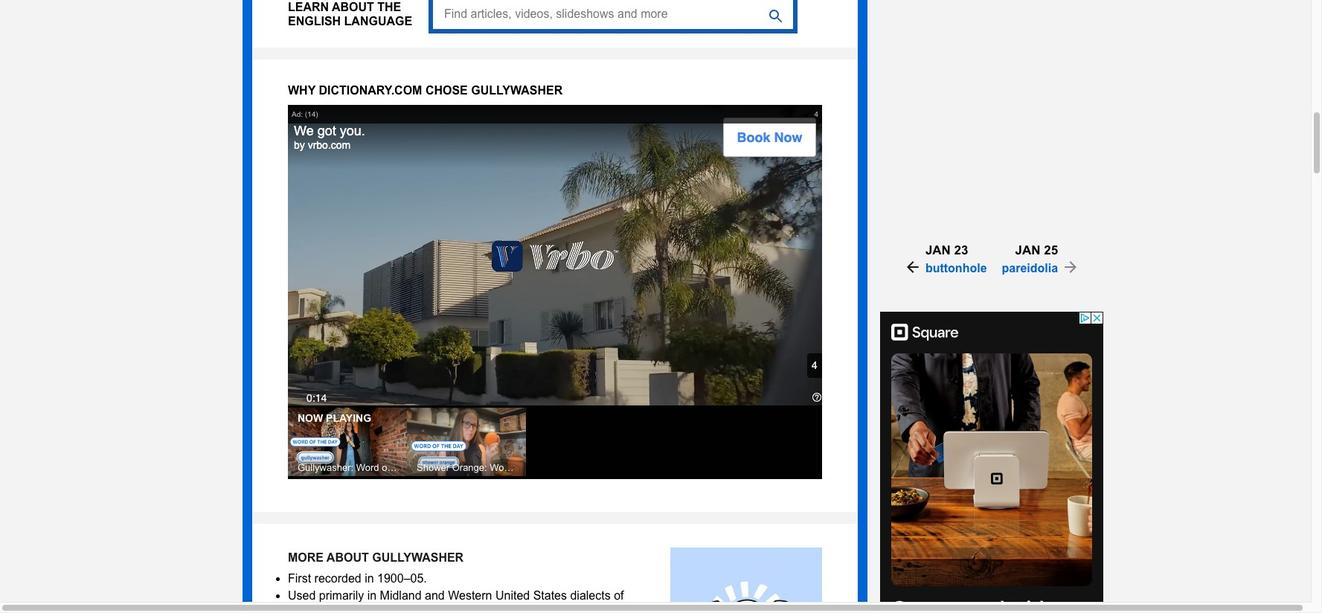 Task type: vqa. For each thing, say whether or not it's contained in the screenshot.
the inside the Video Player region
yes



Task type: describe. For each thing, give the bounding box(es) containing it.
word of the day promo image
[[671, 548, 823, 613]]

jan 25 pareidolia
[[1002, 243, 1059, 275]]

jan 23 buttonhole
[[926, 243, 988, 275]]

video player region
[[288, 105, 823, 406]]

23
[[955, 243, 969, 258]]

4
[[815, 110, 819, 118]]

ad: (14)
[[292, 110, 318, 118]]

799
[[322, 136, 339, 147]]

0 horizontal spatial gullywasher
[[372, 552, 464, 564]]

english
[[288, 15, 341, 28]]

day
[[438, 120, 459, 132]]

jan for jan 23
[[926, 243, 951, 258]]

dialects
[[571, 589, 611, 602]]

25
[[1045, 243, 1059, 258]]

about for more
[[327, 552, 369, 564]]

first recorded in 1900–05. used primarily in midland and western united states dialects of english.
[[288, 572, 624, 613]]

advertisement element
[[881, 312, 1104, 613]]

Find articles, videos, slideshows and more text field
[[429, 0, 798, 33]]

(14)
[[305, 110, 318, 118]]

recorded
[[315, 572, 362, 585]]

learn
[[288, 1, 329, 13]]

english.
[[288, 606, 330, 613]]

1 vertical spatial in
[[368, 589, 377, 602]]

1 horizontal spatial gullywasher
[[471, 84, 563, 97]]

why dictionary.com chose gullywasher
[[288, 84, 563, 97]]

the inside video player region
[[418, 120, 434, 132]]

of inside "first recorded in 1900–05. used primarily in midland and western united states dialects of english."
[[614, 589, 624, 602]]

the inside the learn about the english language
[[378, 1, 401, 13]]

chose
[[426, 84, 468, 97]]

gullywasher:
[[301, 120, 370, 132]]

ad:
[[292, 110, 303, 118]]



Task type: locate. For each thing, give the bounding box(es) containing it.
about for learn
[[332, 1, 374, 13]]

0 horizontal spatial jan
[[926, 243, 951, 258]]

about
[[332, 1, 374, 13], [327, 552, 369, 564]]

of
[[404, 120, 414, 132], [614, 589, 624, 602]]

1 vertical spatial of
[[614, 589, 624, 602]]

1 vertical spatial the
[[418, 120, 434, 132]]

jan left 23
[[926, 243, 951, 258]]

pareidolia
[[1002, 262, 1059, 275]]

word
[[373, 120, 401, 132]]

of right dialects
[[614, 589, 624, 602]]

0 vertical spatial in
[[365, 572, 374, 585]]

of inside video player region
[[404, 120, 414, 132]]

why
[[288, 84, 316, 97]]

western
[[448, 589, 492, 602]]

midland
[[380, 589, 422, 602]]

gullywasher
[[471, 84, 563, 97], [372, 552, 464, 564]]

jan inside 'jan 25 pareidolia'
[[1016, 243, 1041, 258]]

in left midland
[[368, 589, 377, 602]]

1 vertical spatial gullywasher
[[372, 552, 464, 564]]

0 vertical spatial gullywasher
[[471, 84, 563, 97]]

of right word
[[404, 120, 414, 132]]

first
[[288, 572, 311, 585]]

the
[[378, 1, 401, 13], [418, 120, 434, 132]]

buttonhole
[[926, 262, 988, 275]]

jan for jan 25
[[1016, 243, 1041, 258]]

0 vertical spatial about
[[332, 1, 374, 13]]

gullywasher up 1900–05.
[[372, 552, 464, 564]]

about inside the learn about the english language
[[332, 1, 374, 13]]

1 jan from the left
[[926, 243, 951, 258]]

states
[[533, 589, 567, 602]]

1 horizontal spatial the
[[418, 120, 434, 132]]

0 vertical spatial the
[[378, 1, 401, 13]]

united
[[496, 589, 530, 602]]

the left day
[[418, 120, 434, 132]]

jan up pareidolia
[[1016, 243, 1041, 258]]

jan inside the jan 23 buttonhole
[[926, 243, 951, 258]]

0 horizontal spatial of
[[404, 120, 414, 132]]

in
[[365, 572, 374, 585], [368, 589, 377, 602]]

gullywasher: word of the day
[[301, 120, 459, 132]]

1 vertical spatial about
[[327, 552, 369, 564]]

1 horizontal spatial jan
[[1016, 243, 1041, 258]]

1 horizontal spatial of
[[614, 589, 624, 602]]

0 horizontal spatial the
[[378, 1, 401, 13]]

the up language
[[378, 1, 401, 13]]

0 vertical spatial of
[[404, 120, 414, 132]]

2 jan from the left
[[1016, 243, 1041, 258]]

None search field
[[429, 0, 798, 33]]

used
[[288, 589, 316, 602]]

primarily
[[319, 589, 364, 602]]

1900–05.
[[377, 572, 427, 585]]

learn about the english language
[[288, 1, 413, 28]]

dictionary.com
[[319, 84, 422, 97]]

about up recorded
[[327, 552, 369, 564]]

language
[[344, 15, 413, 28]]

more
[[288, 552, 324, 564]]

jan
[[926, 243, 951, 258], [1016, 243, 1041, 258]]

about up language
[[332, 1, 374, 13]]

in down more about gullywasher
[[365, 572, 374, 585]]

gullywasher right the chose
[[471, 84, 563, 97]]

and
[[425, 589, 445, 602]]

more about gullywasher
[[288, 552, 464, 564]]



